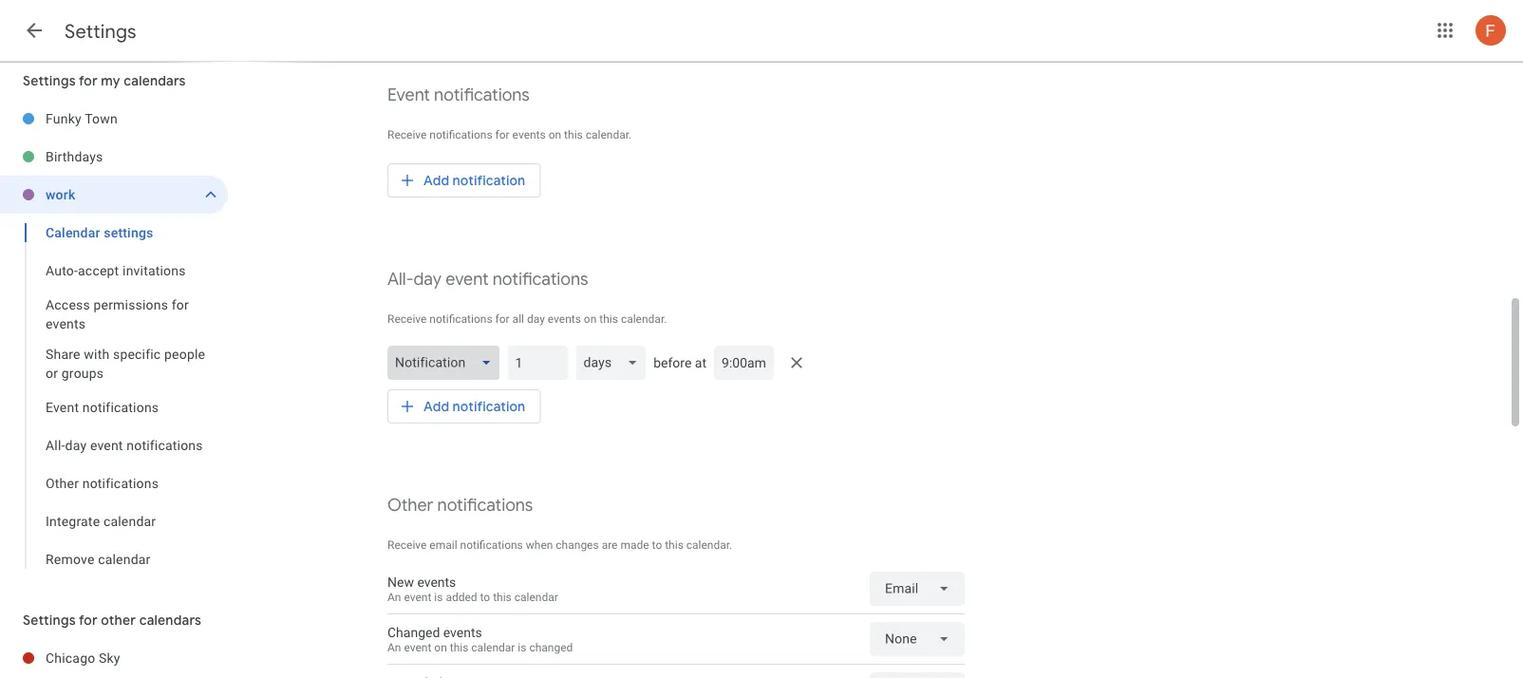 Task type: describe. For each thing, give the bounding box(es) containing it.
auto-accept invitations
[[46, 263, 186, 278]]

funky town
[[46, 111, 118, 126]]

at
[[695, 355, 707, 370]]

new
[[388, 574, 414, 590]]

events inside access permissions for events
[[46, 316, 86, 332]]

1 add notification button from the top
[[388, 158, 541, 203]]

2 add notification button from the top
[[388, 384, 541, 429]]

calendar settings
[[46, 225, 153, 240]]

all- inside settings for my calendars 'tree'
[[46, 437, 65, 453]]

event inside changed events an event on this calendar is changed
[[404, 640, 432, 654]]

email
[[430, 539, 457, 552]]

groups
[[62, 365, 104, 381]]

town
[[85, 111, 118, 126]]

on for notifications
[[549, 128, 562, 142]]

all
[[513, 313, 524, 326]]

with
[[84, 346, 110, 362]]

the day before at 9am element
[[388, 342, 965, 384]]

calendars for settings for other calendars
[[139, 612, 201, 629]]

settings for my calendars tree
[[0, 100, 228, 579]]

settings for other calendars
[[23, 612, 201, 629]]

receive notifications for all day events on this calendar.
[[388, 313, 667, 326]]

access permissions for events
[[46, 297, 189, 332]]

chicago sky tree item
[[0, 639, 228, 677]]

1 vertical spatial day
[[527, 313, 545, 326]]

changes
[[556, 539, 599, 552]]

notification for 2nd add notification button from the top of the page
[[453, 398, 526, 415]]

share with specific people or groups
[[46, 346, 205, 381]]

event notifications inside settings for my calendars 'tree'
[[46, 399, 159, 415]]

funky
[[46, 111, 81, 126]]

to inside new events an event is added to this calendar
[[480, 590, 490, 603]]

integrate
[[46, 513, 100, 529]]

permissions
[[94, 297, 168, 313]]

for for receive notifications for all day events on this calendar.
[[495, 313, 510, 326]]

this inside changed events an event on this calendar is changed
[[450, 640, 469, 654]]

for for receive notifications for events on this calendar.
[[495, 128, 510, 142]]

people
[[164, 346, 205, 362]]

1 horizontal spatial all-day event notifications
[[388, 268, 588, 290]]

1 vertical spatial calendar.
[[621, 313, 667, 326]]

receive notifications for events on this calendar.
[[388, 128, 632, 142]]

events inside changed events an event on this calendar is changed
[[443, 625, 482, 640]]

event inside settings for my calendars 'tree'
[[46, 399, 79, 415]]

settings for settings
[[65, 19, 137, 43]]

events inside new events an event is added to this calendar
[[417, 574, 456, 590]]

Days in advance for notification number field
[[515, 346, 561, 380]]

1 horizontal spatial all-
[[388, 268, 414, 290]]

notification for 2nd add notification button from the bottom of the page
[[453, 172, 526, 189]]

calendar inside new events an event is added to this calendar
[[515, 590, 558, 603]]

1 horizontal spatial event notifications
[[388, 84, 530, 106]]

1 horizontal spatial day
[[414, 268, 442, 290]]

chicago
[[46, 650, 95, 666]]

changed
[[388, 625, 440, 640]]

for for access permissions for events
[[172, 297, 189, 313]]

receive for event
[[388, 128, 427, 142]]

before at
[[654, 355, 707, 370]]

calendar up remove calendar
[[103, 513, 156, 529]]

1 vertical spatial on
[[584, 313, 597, 326]]

funky town tree item
[[0, 100, 228, 138]]

settings for settings for my calendars
[[23, 72, 76, 89]]

birthdays
[[46, 149, 103, 164]]

integrate calendar
[[46, 513, 156, 529]]

specific
[[113, 346, 161, 362]]

access
[[46, 297, 90, 313]]

my
[[101, 72, 120, 89]]

work tree item
[[0, 176, 228, 214]]

all-day event notifications inside settings for my calendars 'tree'
[[46, 437, 203, 453]]

2 add from the top
[[424, 398, 449, 415]]

receive for other
[[388, 539, 427, 552]]

changed
[[530, 640, 573, 654]]

add notification for 2nd add notification button from the top of the page
[[424, 398, 526, 415]]

Time of day text field
[[722, 353, 767, 372]]



Task type: locate. For each thing, give the bounding box(es) containing it.
calendars right the my
[[124, 72, 186, 89]]

on
[[549, 128, 562, 142], [584, 313, 597, 326], [434, 640, 447, 654]]

1 vertical spatial other
[[388, 494, 434, 516]]

1 horizontal spatial event
[[388, 84, 430, 106]]

1 notification from the top
[[453, 172, 526, 189]]

is left changed
[[518, 640, 527, 654]]

0 horizontal spatial all-
[[46, 437, 65, 453]]

0 vertical spatial to
[[652, 539, 662, 552]]

settings for my calendars
[[23, 72, 186, 89]]

notification
[[453, 172, 526, 189], [453, 398, 526, 415]]

add notification button down days in advance for notification number field
[[388, 384, 541, 429]]

day inside settings for my calendars 'tree'
[[65, 437, 87, 453]]

None field
[[388, 346, 508, 380], [576, 346, 654, 380], [870, 572, 965, 606], [870, 622, 965, 656], [388, 346, 508, 380], [576, 346, 654, 380], [870, 572, 965, 606], [870, 622, 965, 656]]

add notification for 2nd add notification button from the bottom of the page
[[424, 172, 526, 189]]

1 vertical spatial all-
[[46, 437, 65, 453]]

1 vertical spatial add notification button
[[388, 384, 541, 429]]

1 an from the top
[[388, 590, 401, 603]]

1 vertical spatial calendars
[[139, 612, 201, 629]]

calendar left changed
[[471, 640, 515, 654]]

2 vertical spatial on
[[434, 640, 447, 654]]

2 an from the top
[[388, 640, 401, 654]]

0 vertical spatial settings
[[65, 19, 137, 43]]

an down "new" on the left bottom
[[388, 640, 401, 654]]

1 vertical spatial add
[[424, 398, 449, 415]]

other
[[101, 612, 136, 629]]

all-
[[388, 268, 414, 290], [46, 437, 65, 453]]

0 vertical spatial is
[[434, 590, 443, 603]]

other inside group
[[46, 475, 79, 491]]

0 vertical spatial receive
[[388, 128, 427, 142]]

0 horizontal spatial other
[[46, 475, 79, 491]]

1 add notification from the top
[[424, 172, 526, 189]]

calendar inside changed events an event on this calendar is changed
[[471, 640, 515, 654]]

0 horizontal spatial event
[[46, 399, 79, 415]]

notification down receive notifications for events on this calendar.
[[453, 172, 526, 189]]

event up "receive notifications for all day events on this calendar."
[[446, 268, 489, 290]]

event notifications
[[388, 84, 530, 106], [46, 399, 159, 415]]

0 vertical spatial add notification button
[[388, 158, 541, 203]]

2 vertical spatial receive
[[388, 539, 427, 552]]

0 vertical spatial other notifications
[[46, 475, 159, 491]]

1 vertical spatial notification
[[453, 398, 526, 415]]

work link
[[46, 176, 194, 214]]

event inside settings for my calendars 'tree'
[[90, 437, 123, 453]]

0 horizontal spatial day
[[65, 437, 87, 453]]

to right added on the left of page
[[480, 590, 490, 603]]

event down "new" on the left bottom
[[404, 640, 432, 654]]

settings up settings for my calendars
[[65, 19, 137, 43]]

2 horizontal spatial day
[[527, 313, 545, 326]]

calendar
[[103, 513, 156, 529], [98, 551, 151, 567], [515, 590, 558, 603], [471, 640, 515, 654]]

0 vertical spatial day
[[414, 268, 442, 290]]

event
[[446, 268, 489, 290], [90, 437, 123, 453], [404, 590, 432, 603], [404, 640, 432, 654]]

other notifications
[[46, 475, 159, 491], [388, 494, 533, 516]]

other up email
[[388, 494, 434, 516]]

settings heading
[[65, 19, 137, 43]]

0 vertical spatial an
[[388, 590, 401, 603]]

0 vertical spatial event notifications
[[388, 84, 530, 106]]

receive for all-
[[388, 313, 427, 326]]

1 horizontal spatial other notifications
[[388, 494, 533, 516]]

on inside changed events an event on this calendar is changed
[[434, 640, 447, 654]]

3 receive from the top
[[388, 539, 427, 552]]

1 vertical spatial an
[[388, 640, 401, 654]]

work
[[46, 187, 75, 202]]

0 vertical spatial calendars
[[124, 72, 186, 89]]

remove calendar
[[46, 551, 151, 567]]

settings
[[65, 19, 137, 43], [23, 72, 76, 89], [23, 612, 76, 629]]

accept
[[78, 263, 119, 278]]

remove
[[46, 551, 95, 567]]

for
[[79, 72, 98, 89], [495, 128, 510, 142], [172, 297, 189, 313], [495, 313, 510, 326], [79, 612, 98, 629]]

share
[[46, 346, 80, 362]]

2 add notification from the top
[[424, 398, 526, 415]]

1 vertical spatial event notifications
[[46, 399, 159, 415]]

1 vertical spatial is
[[518, 640, 527, 654]]

sky
[[99, 650, 120, 666]]

other notifications up email
[[388, 494, 533, 516]]

birthdays tree item
[[0, 138, 228, 176]]

0 vertical spatial event
[[388, 84, 430, 106]]

is
[[434, 590, 443, 603], [518, 640, 527, 654]]

0 vertical spatial calendar.
[[586, 128, 632, 142]]

is inside changed events an event on this calendar is changed
[[518, 640, 527, 654]]

calendars
[[124, 72, 186, 89], [139, 612, 201, 629]]

all-day event notifications up all
[[388, 268, 588, 290]]

1 vertical spatial receive
[[388, 313, 427, 326]]

receive
[[388, 128, 427, 142], [388, 313, 427, 326], [388, 539, 427, 552]]

event inside new events an event is added to this calendar
[[404, 590, 432, 603]]

an up changed
[[388, 590, 401, 603]]

this inside new events an event is added to this calendar
[[493, 590, 512, 603]]

1 vertical spatial add notification
[[424, 398, 526, 415]]

on for events
[[434, 640, 447, 654]]

1 add from the top
[[424, 172, 449, 189]]

2 vertical spatial settings
[[23, 612, 76, 629]]

settings up funky
[[23, 72, 76, 89]]

day
[[414, 268, 442, 290], [527, 313, 545, 326], [65, 437, 87, 453]]

0 vertical spatial other
[[46, 475, 79, 491]]

0 vertical spatial all-day event notifications
[[388, 268, 588, 290]]

receive email notifications when changes are made to this calendar.
[[388, 539, 733, 552]]

calendars up chicago sky link
[[139, 612, 201, 629]]

0 horizontal spatial event notifications
[[46, 399, 159, 415]]

to
[[652, 539, 662, 552], [480, 590, 490, 603]]

1 vertical spatial settings
[[23, 72, 76, 89]]

event up changed
[[404, 590, 432, 603]]

invitations
[[123, 263, 186, 278]]

event
[[388, 84, 430, 106], [46, 399, 79, 415]]

1 vertical spatial all-day event notifications
[[46, 437, 203, 453]]

other
[[46, 475, 79, 491], [388, 494, 434, 516]]

other up integrate
[[46, 475, 79, 491]]

add notification
[[424, 172, 526, 189], [424, 398, 526, 415]]

calendar down "when"
[[515, 590, 558, 603]]

1 vertical spatial event
[[46, 399, 79, 415]]

0 vertical spatial on
[[549, 128, 562, 142]]

changed events an event on this calendar is changed
[[388, 625, 573, 654]]

0 vertical spatial add notification
[[424, 172, 526, 189]]

2 horizontal spatial on
[[584, 313, 597, 326]]

calendar.
[[586, 128, 632, 142], [621, 313, 667, 326], [687, 539, 733, 552]]

0 horizontal spatial is
[[434, 590, 443, 603]]

birthdays link
[[46, 138, 228, 176]]

chicago sky
[[46, 650, 120, 666]]

are
[[602, 539, 618, 552]]

to right made
[[652, 539, 662, 552]]

1 receive from the top
[[388, 128, 427, 142]]

group
[[0, 214, 228, 579]]

0 vertical spatial notification
[[453, 172, 526, 189]]

for inside access permissions for events
[[172, 297, 189, 313]]

1 horizontal spatial to
[[652, 539, 662, 552]]

group containing calendar settings
[[0, 214, 228, 579]]

add notification button
[[388, 158, 541, 203], [388, 384, 541, 429]]

other notifications inside settings for my calendars 'tree'
[[46, 475, 159, 491]]

an inside changed events an event on this calendar is changed
[[388, 640, 401, 654]]

add notification button down receive notifications for events on this calendar.
[[388, 158, 541, 203]]

0 horizontal spatial all-day event notifications
[[46, 437, 203, 453]]

chicago sky link
[[46, 639, 228, 677]]

1 horizontal spatial other
[[388, 494, 434, 516]]

notification down days in advance for notification number field
[[453, 398, 526, 415]]

notifications
[[434, 84, 530, 106], [430, 128, 493, 142], [493, 268, 588, 290], [430, 313, 493, 326], [83, 399, 159, 415], [127, 437, 203, 453], [82, 475, 159, 491], [437, 494, 533, 516], [460, 539, 523, 552]]

go back image
[[23, 19, 46, 42]]

1 horizontal spatial on
[[549, 128, 562, 142]]

all-day event notifications
[[388, 268, 588, 290], [46, 437, 203, 453]]

0 horizontal spatial on
[[434, 640, 447, 654]]

1 vertical spatial other notifications
[[388, 494, 533, 516]]

settings
[[104, 225, 153, 240]]

2 vertical spatial calendar.
[[687, 539, 733, 552]]

before
[[654, 355, 692, 370]]

events
[[513, 128, 546, 142], [548, 313, 581, 326], [46, 316, 86, 332], [417, 574, 456, 590], [443, 625, 482, 640]]

add notification down receive notifications for events on this calendar.
[[424, 172, 526, 189]]

an for new events
[[388, 590, 401, 603]]

event down groups
[[90, 437, 123, 453]]

0 horizontal spatial to
[[480, 590, 490, 603]]

or
[[46, 365, 58, 381]]

other notifications up integrate calendar
[[46, 475, 159, 491]]

an for changed events
[[388, 640, 401, 654]]

an
[[388, 590, 401, 603], [388, 640, 401, 654]]

0 vertical spatial add
[[424, 172, 449, 189]]

event notifications down groups
[[46, 399, 159, 415]]

2 notification from the top
[[453, 398, 526, 415]]

calendar down integrate calendar
[[98, 551, 151, 567]]

added
[[446, 590, 477, 603]]

1 vertical spatial to
[[480, 590, 490, 603]]

2 receive from the top
[[388, 313, 427, 326]]

this
[[564, 128, 583, 142], [600, 313, 618, 326], [665, 539, 684, 552], [493, 590, 512, 603], [450, 640, 469, 654]]

new events an event is added to this calendar
[[388, 574, 558, 603]]

calendars for settings for my calendars
[[124, 72, 186, 89]]

0 vertical spatial all-
[[388, 268, 414, 290]]

an inside new events an event is added to this calendar
[[388, 590, 401, 603]]

add notification down days in advance for notification number field
[[424, 398, 526, 415]]

add
[[424, 172, 449, 189], [424, 398, 449, 415]]

is left added on the left of page
[[434, 590, 443, 603]]

all-day event notifications up integrate calendar
[[46, 437, 203, 453]]

when
[[526, 539, 553, 552]]

made
[[621, 539, 649, 552]]

calendar
[[46, 225, 100, 240]]

event notifications up receive notifications for events on this calendar.
[[388, 84, 530, 106]]

settings up chicago
[[23, 612, 76, 629]]

1 horizontal spatial is
[[518, 640, 527, 654]]

0 horizontal spatial other notifications
[[46, 475, 159, 491]]

2 vertical spatial day
[[65, 437, 87, 453]]

settings for settings for other calendars
[[23, 612, 76, 629]]

auto-
[[46, 263, 78, 278]]

is inside new events an event is added to this calendar
[[434, 590, 443, 603]]



Task type: vqa. For each thing, say whether or not it's contained in the screenshot.
Town
yes



